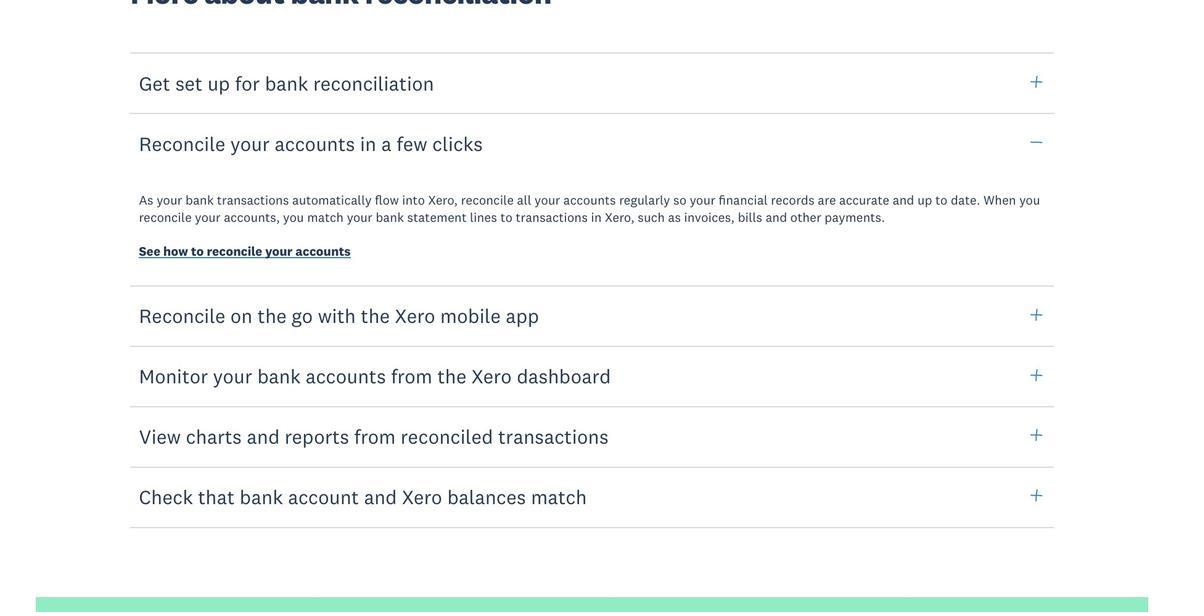 Task type: locate. For each thing, give the bounding box(es) containing it.
reconcile inside reconcile your accounts in a few clicks dropdown button
[[139, 131, 226, 156]]

match
[[307, 209, 344, 226], [531, 485, 587, 510]]

xero,
[[428, 192, 458, 209], [605, 209, 635, 226]]

your down accounts,
[[265, 243, 293, 260]]

xero inside check that bank account and xero balances match dropdown button
[[402, 485, 443, 510]]

into
[[402, 192, 425, 209]]

get
[[139, 71, 170, 96]]

2 reconcile from the top
[[139, 304, 226, 328]]

you right when at the top of page
[[1020, 192, 1041, 209]]

0 vertical spatial from
[[391, 364, 433, 389]]

reconcile
[[139, 131, 226, 156], [139, 304, 226, 328]]

reconcile
[[461, 192, 514, 209], [139, 209, 192, 226], [207, 243, 262, 260]]

reconcile your accounts in a few clicks element
[[118, 175, 1067, 287]]

as your bank transactions automatically flow into xero, reconcile all your accounts regularly so your financial records are accurate and up to date. when you reconcile your accounts, you match your bank statement lines to transactions in xero, such as invoices, bills and other payments.
[[139, 192, 1041, 226]]

you right accounts,
[[283, 209, 304, 226]]

1 vertical spatial from
[[354, 425, 396, 449]]

and down records
[[766, 209, 788, 226]]

to right the lines
[[501, 209, 513, 226]]

1 reconcile from the top
[[139, 131, 226, 156]]

up
[[208, 71, 230, 96], [918, 192, 933, 209]]

reconcile down accounts,
[[207, 243, 262, 260]]

from for reconciled
[[354, 425, 396, 449]]

your right as at the top left of the page
[[157, 192, 182, 209]]

0 vertical spatial up
[[208, 71, 230, 96]]

0 vertical spatial match
[[307, 209, 344, 226]]

0 vertical spatial xero
[[395, 304, 435, 328]]

1 horizontal spatial up
[[918, 192, 933, 209]]

reconcile for reconcile your accounts in a few clicks
[[139, 131, 226, 156]]

to left date.
[[936, 192, 948, 209]]

up left date.
[[918, 192, 933, 209]]

xero
[[395, 304, 435, 328], [472, 364, 512, 389], [402, 485, 443, 510]]

to
[[936, 192, 948, 209], [501, 209, 513, 226], [191, 243, 204, 260]]

with
[[318, 304, 356, 328]]

xero, up statement
[[428, 192, 458, 209]]

in inside dropdown button
[[360, 131, 377, 156]]

how
[[163, 243, 188, 260]]

check that bank account and xero balances match
[[139, 485, 587, 510]]

in left a
[[360, 131, 377, 156]]

2 horizontal spatial reconcile
[[461, 192, 514, 209]]

0 vertical spatial reconcile
[[139, 131, 226, 156]]

clicks
[[433, 131, 483, 156]]

the left go
[[258, 304, 287, 328]]

1 vertical spatial in
[[591, 209, 602, 226]]

records
[[771, 192, 815, 209]]

0 horizontal spatial up
[[208, 71, 230, 96]]

check
[[139, 485, 193, 510]]

charts
[[186, 425, 242, 449]]

reconciliation
[[313, 71, 434, 96]]

reconcile your accounts in a few clicks button
[[130, 113, 1054, 175]]

accounts
[[275, 131, 355, 156], [564, 192, 616, 209], [296, 243, 351, 260], [306, 364, 386, 389]]

bank inside monitor your bank accounts from the xero dashboard dropdown button
[[257, 364, 301, 389]]

automatically
[[292, 192, 372, 209]]

reconcile left the "on"
[[139, 304, 226, 328]]

the for go
[[361, 304, 390, 328]]

1 vertical spatial xero
[[472, 364, 512, 389]]

and right charts
[[247, 425, 280, 449]]

0 horizontal spatial match
[[307, 209, 344, 226]]

1 horizontal spatial xero,
[[605, 209, 635, 226]]

1 horizontal spatial in
[[591, 209, 602, 226]]

reconciled
[[401, 425, 493, 449]]

0 horizontal spatial in
[[360, 131, 377, 156]]

1 vertical spatial up
[[918, 192, 933, 209]]

to right how
[[191, 243, 204, 260]]

that
[[198, 485, 235, 510]]

check that bank account and xero balances match button
[[130, 466, 1054, 529]]

for
[[235, 71, 260, 96]]

reconcile up the lines
[[461, 192, 514, 209]]

other
[[791, 209, 822, 226]]

reconcile down set
[[139, 131, 226, 156]]

accounts inside the as your bank transactions automatically flow into xero, reconcile all your accounts regularly so your financial records are accurate and up to date. when you reconcile your accounts, you match your bank statement lines to transactions in xero, such as invoices, bills and other payments.
[[564, 192, 616, 209]]

transactions down all
[[516, 209, 588, 226]]

reconcile inside reconcile on the go with the xero mobile app dropdown button
[[139, 304, 226, 328]]

bank
[[265, 71, 308, 96], [186, 192, 214, 209], [376, 209, 404, 226], [257, 364, 301, 389], [240, 485, 283, 510]]

up left for
[[208, 71, 230, 96]]

in left such
[[591, 209, 602, 226]]

1 vertical spatial match
[[531, 485, 587, 510]]

bank inside get set up for bank reconciliation dropdown button
[[265, 71, 308, 96]]

the up 'reconciled'
[[438, 364, 467, 389]]

match inside the as your bank transactions automatically flow into xero, reconcile all your accounts regularly so your financial records are accurate and up to date. when you reconcile your accounts, you match your bank statement lines to transactions in xero, such as invoices, bills and other payments.
[[307, 209, 344, 226]]

your
[[231, 131, 270, 156], [157, 192, 182, 209], [535, 192, 561, 209], [690, 192, 716, 209], [195, 209, 221, 226], [347, 209, 373, 226], [265, 243, 293, 260], [213, 364, 252, 389]]

accounts down automatically
[[296, 243, 351, 260]]

bank for account
[[240, 485, 283, 510]]

1 vertical spatial reconcile
[[139, 304, 226, 328]]

0 vertical spatial in
[[360, 131, 377, 156]]

the
[[258, 304, 287, 328], [361, 304, 390, 328], [438, 364, 467, 389]]

accounts up automatically
[[275, 131, 355, 156]]

see how to reconcile your accounts
[[139, 243, 351, 260]]

from
[[391, 364, 433, 389], [354, 425, 396, 449]]

mobile
[[440, 304, 501, 328]]

2 vertical spatial xero
[[402, 485, 443, 510]]

view charts and reports from reconciled transactions
[[139, 425, 609, 449]]

and
[[893, 192, 915, 209], [766, 209, 788, 226], [247, 425, 280, 449], [364, 485, 397, 510]]

your right all
[[535, 192, 561, 209]]

such
[[638, 209, 665, 226]]

monitor your bank accounts from the xero dashboard button
[[130, 346, 1054, 408]]

reports
[[285, 425, 349, 449]]

view charts and reports from reconciled transactions button
[[130, 406, 1054, 468]]

bank inside check that bank account and xero balances match dropdown button
[[240, 485, 283, 510]]

view
[[139, 425, 181, 449]]

reconcile down as at the top left of the page
[[139, 209, 192, 226]]

2 horizontal spatial the
[[438, 364, 467, 389]]

on
[[231, 304, 253, 328]]

see how to reconcile your accounts link
[[139, 243, 351, 263]]

transactions
[[217, 192, 289, 209], [516, 209, 588, 226], [498, 425, 609, 449]]

lines
[[470, 209, 497, 226]]

accounts,
[[224, 209, 280, 226]]

1 horizontal spatial match
[[531, 485, 587, 510]]

a
[[382, 131, 392, 156]]

in
[[360, 131, 377, 156], [591, 209, 602, 226]]

as
[[668, 209, 681, 226]]

accounts left regularly
[[564, 192, 616, 209]]

you
[[1020, 192, 1041, 209], [283, 209, 304, 226]]

transactions down dashboard
[[498, 425, 609, 449]]

1 horizontal spatial the
[[361, 304, 390, 328]]

the right with
[[361, 304, 390, 328]]

xero, down regularly
[[605, 209, 635, 226]]



Task type: describe. For each thing, give the bounding box(es) containing it.
in inside the as your bank transactions automatically flow into xero, reconcile all your accounts regularly so your financial records are accurate and up to date. when you reconcile your accounts, you match your bank statement lines to transactions in xero, such as invoices, bills and other payments.
[[591, 209, 602, 226]]

monitor
[[139, 364, 208, 389]]

get set up for bank reconciliation button
[[130, 52, 1054, 114]]

from for the
[[391, 364, 433, 389]]

all
[[517, 192, 532, 209]]

your left accounts,
[[195, 209, 221, 226]]

date.
[[951, 192, 981, 209]]

transactions inside dropdown button
[[498, 425, 609, 449]]

set
[[175, 71, 203, 96]]

accurate
[[840, 192, 890, 209]]

0 horizontal spatial the
[[258, 304, 287, 328]]

app
[[506, 304, 539, 328]]

your up invoices, on the right top
[[690, 192, 716, 209]]

up inside dropdown button
[[208, 71, 230, 96]]

the for accounts
[[438, 364, 467, 389]]

your down automatically
[[347, 209, 373, 226]]

bank for accounts
[[257, 364, 301, 389]]

bank for transactions
[[186, 192, 214, 209]]

0 horizontal spatial you
[[283, 209, 304, 226]]

0 horizontal spatial reconcile
[[139, 209, 192, 226]]

monitor your bank accounts from the xero dashboard
[[139, 364, 611, 389]]

accounts down reconcile on the go with the xero mobile app
[[306, 364, 386, 389]]

xero for mobile
[[395, 304, 435, 328]]

financial
[[719, 192, 768, 209]]

reconcile your accounts in a few clicks
[[139, 131, 483, 156]]

1 horizontal spatial reconcile
[[207, 243, 262, 260]]

reconcile on the go with the xero mobile app button
[[130, 285, 1054, 347]]

transactions up accounts,
[[217, 192, 289, 209]]

reconcile on the go with the xero mobile app
[[139, 304, 539, 328]]

dashboard
[[517, 364, 611, 389]]

flow
[[375, 192, 399, 209]]

get set up for bank reconciliation
[[139, 71, 434, 96]]

so
[[674, 192, 687, 209]]

and right account
[[364, 485, 397, 510]]

your right monitor
[[213, 364, 252, 389]]

up inside the as your bank transactions automatically flow into xero, reconcile all your accounts regularly so your financial records are accurate and up to date. when you reconcile your accounts, you match your bank statement lines to transactions in xero, such as invoices, bills and other payments.
[[918, 192, 933, 209]]

0 horizontal spatial to
[[191, 243, 204, 260]]

go
[[292, 304, 313, 328]]

see
[[139, 243, 161, 260]]

match inside dropdown button
[[531, 485, 587, 510]]

balances
[[447, 485, 526, 510]]

reconcile for reconcile on the go with the xero mobile app
[[139, 304, 226, 328]]

regularly
[[619, 192, 670, 209]]

xero for dashboard
[[472, 364, 512, 389]]

as
[[139, 192, 153, 209]]

2 horizontal spatial to
[[936, 192, 948, 209]]

account
[[288, 485, 359, 510]]

few
[[397, 131, 428, 156]]

1 horizontal spatial you
[[1020, 192, 1041, 209]]

statement
[[407, 209, 467, 226]]

invoices,
[[684, 209, 735, 226]]

bills
[[738, 209, 763, 226]]

payments.
[[825, 209, 886, 226]]

and right 'accurate'
[[893, 192, 915, 209]]

your down for
[[231, 131, 270, 156]]

0 horizontal spatial xero,
[[428, 192, 458, 209]]

1 horizontal spatial to
[[501, 209, 513, 226]]

are
[[818, 192, 836, 209]]

when
[[984, 192, 1017, 209]]



Task type: vqa. For each thing, say whether or not it's contained in the screenshot.
"Pricing" link
no



